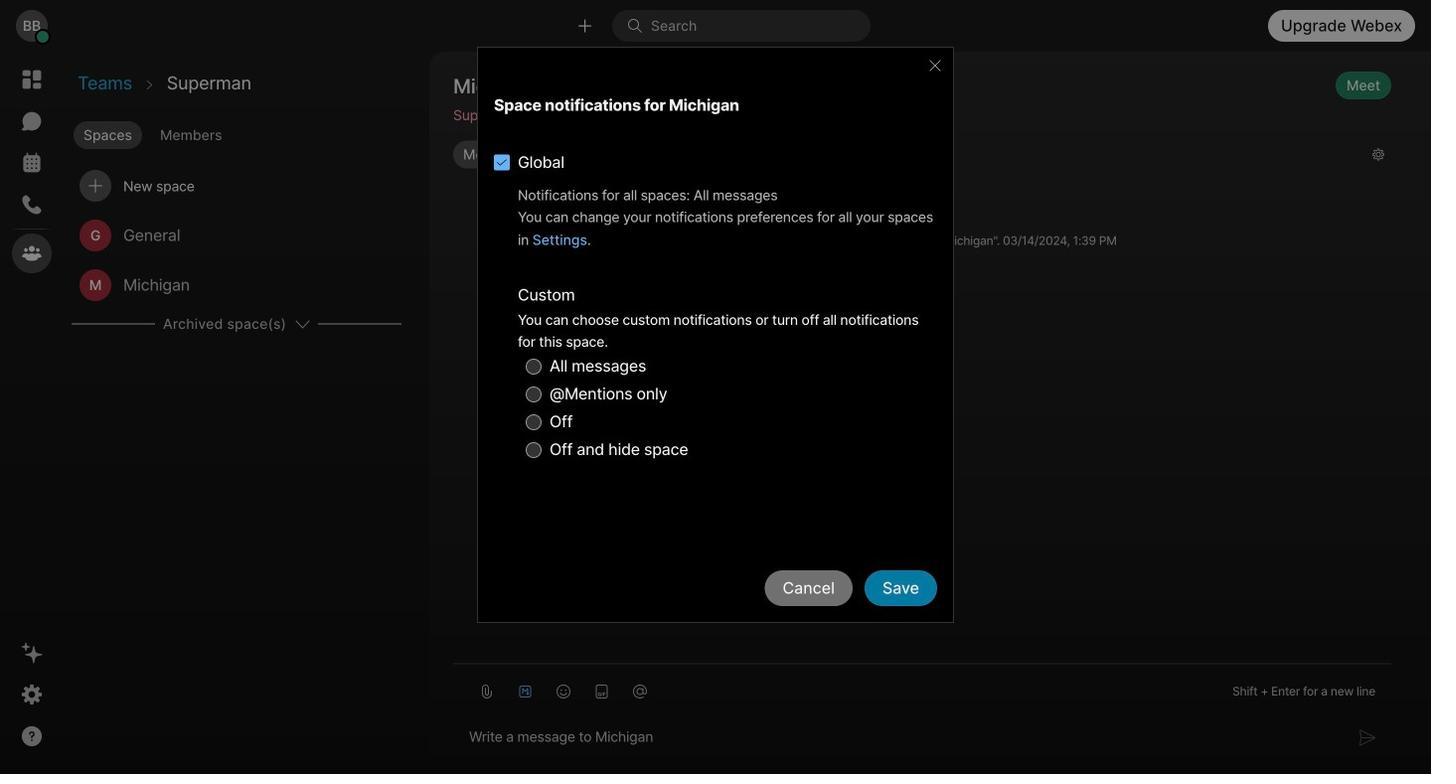 Task type: locate. For each thing, give the bounding box(es) containing it.
dialog
[[477, 47, 955, 728]]

general list item
[[72, 211, 402, 261]]

group
[[453, 141, 1357, 168]]

option group
[[518, 282, 938, 464]]

michigan list item
[[72, 261, 402, 310]]

Off radio
[[526, 414, 542, 430]]

tab list
[[70, 113, 428, 151]]

navigation
[[0, 52, 64, 775]]

All messages radio
[[526, 359, 542, 375]]

list item
[[72, 161, 402, 211]]

webex tab list
[[12, 60, 52, 273]]



Task type: describe. For each thing, give the bounding box(es) containing it.
message composer toolbar element
[[453, 665, 1392, 711]]

@Mentions only radio
[[526, 387, 542, 403]]

Off and hide space radio
[[526, 442, 542, 458]]

arrow down_16 image
[[294, 316, 310, 332]]



Task type: vqa. For each thing, say whether or not it's contained in the screenshot.
list item at the top left
yes



